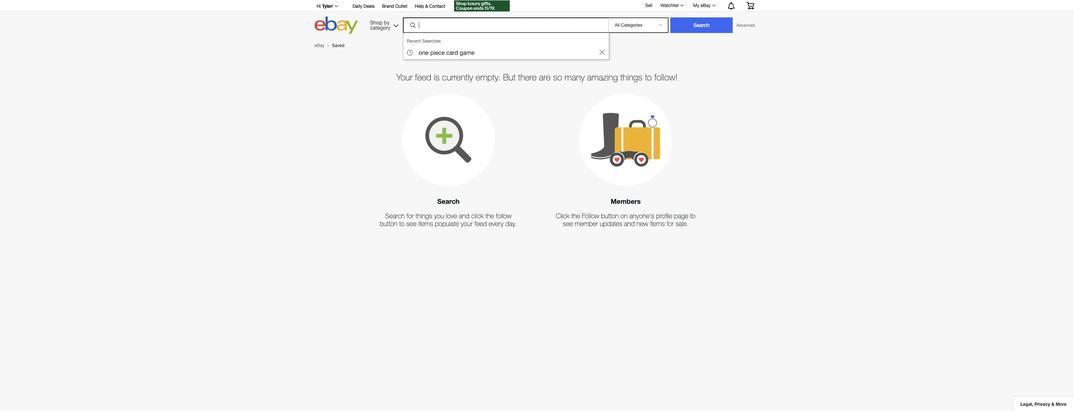 Task type: describe. For each thing, give the bounding box(es) containing it.
are
[[539, 72, 551, 82]]

but
[[503, 72, 516, 82]]

your feed is currently empty. but there are so many amazing things to follow! main content
[[314, 43, 760, 254]]

profile
[[656, 212, 672, 220]]

feed inside search for things you love and click the follow button to see items populate your feed every day.
[[475, 220, 487, 228]]

get the coupon image
[[454, 0, 510, 12]]

advanced link
[[733, 18, 759, 33]]

my
[[693, 3, 699, 8]]

watchlist link
[[657, 1, 687, 10]]

recent searches
[[407, 39, 441, 44]]

click
[[556, 212, 570, 220]]

category
[[370, 25, 390, 31]]

legal,
[[1021, 402, 1033, 407]]

sell link
[[642, 3, 656, 8]]

!
[[332, 4, 333, 9]]

is
[[434, 72, 440, 82]]

legal, privacy & more button
[[1013, 397, 1074, 411]]

your shopping cart image
[[746, 2, 755, 9]]

search for things you love and click the follow button to see items populate your feed every day.
[[380, 212, 517, 228]]

anyone's
[[629, 212, 654, 220]]

1 horizontal spatial to
[[645, 72, 652, 82]]

for inside search for things you love and click the follow button to see items populate your feed every day.
[[407, 212, 414, 220]]

to inside search for things you love and click the follow button to see items populate your feed every day.
[[399, 220, 405, 228]]

so
[[553, 72, 562, 82]]

follow
[[496, 212, 512, 220]]

your
[[396, 72, 413, 82]]

your feed is currently empty. but there are so many amazing things to follow!
[[396, 72, 678, 82]]

follow
[[582, 212, 599, 220]]

your
[[461, 220, 473, 228]]

legal, privacy & more
[[1021, 402, 1067, 407]]

and inside click the follow button on anyone's profile page to see member updates and new items for sale.
[[624, 220, 635, 228]]

items inside search for things you love and click the follow button to see items populate your feed every day.
[[418, 220, 433, 228]]

& inside button
[[1051, 402, 1055, 407]]

tyler
[[322, 3, 332, 9]]

click the follow button on anyone's profile page to see member updates and new items for sale.
[[556, 212, 696, 228]]

you
[[434, 212, 444, 220]]

game
[[460, 49, 475, 56]]

search for search for things you love and click the follow button to see items populate your feed every day.
[[385, 212, 405, 220]]

page
[[674, 212, 688, 220]]

card
[[446, 49, 458, 56]]

daily deals
[[353, 4, 375, 9]]

& inside "account" navigation
[[425, 4, 428, 9]]

recent
[[407, 39, 421, 44]]

help & contact
[[415, 4, 445, 9]]

to inside click the follow button on anyone's profile page to see member updates and new items for sale.
[[690, 212, 696, 220]]

daily deals link
[[353, 3, 375, 11]]

shop by category button
[[367, 17, 400, 32]]

items inside click the follow button on anyone's profile page to see member updates and new items for sale.
[[650, 220, 665, 228]]

the inside search for things you love and click the follow button to see items populate your feed every day.
[[485, 212, 494, 220]]

empty.
[[476, 72, 501, 82]]

help
[[415, 4, 424, 9]]

sale.
[[676, 220, 689, 228]]

contact
[[429, 4, 445, 9]]

things inside search for things you love and click the follow button to see items populate your feed every day.
[[416, 212, 432, 220]]

my ebay
[[693, 3, 711, 8]]

searches
[[422, 39, 441, 44]]

by
[[384, 19, 390, 25]]



Task type: vqa. For each thing, say whether or not it's contained in the screenshot.
11H
no



Task type: locate. For each thing, give the bounding box(es) containing it.
ebay right my on the top right
[[701, 3, 711, 8]]

None submit
[[670, 17, 733, 33]]

one piece card game banner
[[313, 0, 760, 60]]

every
[[489, 220, 504, 228]]

1 vertical spatial to
[[690, 212, 696, 220]]

member
[[575, 220, 598, 228]]

2 horizontal spatial to
[[690, 212, 696, 220]]

0 vertical spatial things
[[620, 72, 642, 82]]

0 vertical spatial feed
[[415, 72, 431, 82]]

1 the from the left
[[485, 212, 494, 220]]

0 horizontal spatial button
[[380, 220, 397, 228]]

and down on
[[624, 220, 635, 228]]

& left more
[[1051, 402, 1055, 407]]

hi tyler !
[[317, 3, 333, 9]]

the up every
[[485, 212, 494, 220]]

0 horizontal spatial ebay
[[314, 43, 325, 48]]

0 horizontal spatial things
[[416, 212, 432, 220]]

brand outlet link
[[382, 3, 407, 11]]

click
[[471, 212, 484, 220]]

follow!
[[654, 72, 678, 82]]

button inside click the follow button on anyone's profile page to see member updates and new items for sale.
[[601, 212, 619, 220]]

one piece card game link
[[404, 46, 608, 59]]

1 horizontal spatial see
[[563, 220, 573, 228]]

1 horizontal spatial items
[[650, 220, 665, 228]]

0 horizontal spatial &
[[425, 4, 428, 9]]

0 horizontal spatial see
[[406, 220, 417, 228]]

1 vertical spatial and
[[624, 220, 635, 228]]

ebay inside 'link'
[[701, 3, 711, 8]]

my ebay link
[[689, 1, 719, 10]]

the inside click the follow button on anyone's profile page to see member updates and new items for sale.
[[571, 212, 580, 220]]

items left 'populate'
[[418, 220, 433, 228]]

1 horizontal spatial button
[[601, 212, 619, 220]]

on
[[621, 212, 628, 220]]

the
[[485, 212, 494, 220], [571, 212, 580, 220]]

2 see from the left
[[563, 220, 573, 228]]

search for search
[[437, 197, 460, 205]]

and inside search for things you love and click the follow button to see items populate your feed every day.
[[459, 212, 469, 220]]

for down profile on the right bottom
[[667, 220, 674, 228]]

and up "your" at the left of page
[[459, 212, 469, 220]]

piece
[[430, 49, 445, 56]]

see down click at right
[[563, 220, 573, 228]]

one
[[419, 49, 429, 56]]

feed left the is
[[415, 72, 431, 82]]

hi
[[317, 4, 321, 9]]

0 horizontal spatial for
[[407, 212, 414, 220]]

0 horizontal spatial items
[[418, 220, 433, 228]]

ebay
[[701, 3, 711, 8], [314, 43, 325, 48]]

one piece card game
[[419, 49, 475, 56]]

outlet
[[395, 4, 407, 9]]

deals
[[364, 4, 375, 9]]

1 horizontal spatial &
[[1051, 402, 1055, 407]]

ebay inside 'your feed is currently empty. but there are so many amazing things to follow!' main content
[[314, 43, 325, 48]]

items down profile on the right bottom
[[650, 220, 665, 228]]

1 horizontal spatial and
[[624, 220, 635, 228]]

0 horizontal spatial search
[[385, 212, 405, 220]]

& right help
[[425, 4, 428, 9]]

things
[[620, 72, 642, 82], [416, 212, 432, 220]]

more
[[1056, 402, 1067, 407]]

search image
[[410, 23, 415, 28]]

for
[[407, 212, 414, 220], [667, 220, 674, 228]]

privacy
[[1035, 402, 1050, 407]]

1 vertical spatial search
[[385, 212, 405, 220]]

brand
[[382, 4, 394, 9]]

there
[[518, 72, 537, 82]]

populate
[[435, 220, 459, 228]]

for inside click the follow button on anyone's profile page to see member updates and new items for sale.
[[667, 220, 674, 228]]

search
[[437, 197, 460, 205], [385, 212, 405, 220]]

many
[[565, 72, 585, 82]]

1 see from the left
[[406, 220, 417, 228]]

feed
[[415, 72, 431, 82], [475, 220, 487, 228]]

things right amazing
[[620, 72, 642, 82]]

2 items from the left
[[650, 220, 665, 228]]

2 the from the left
[[571, 212, 580, 220]]

help & contact link
[[415, 3, 445, 11]]

updates
[[600, 220, 622, 228]]

members
[[611, 197, 641, 205]]

sell
[[645, 3, 652, 8]]

and
[[459, 212, 469, 220], [624, 220, 635, 228]]

button inside search for things you love and click the follow button to see items populate your feed every day.
[[380, 220, 397, 228]]

0 vertical spatial button
[[601, 212, 619, 220]]

one piece card game list box
[[403, 33, 609, 60]]

0 horizontal spatial feed
[[415, 72, 431, 82]]

0 vertical spatial ebay
[[701, 3, 711, 8]]

see
[[406, 220, 417, 228], [563, 220, 573, 228]]

for left you
[[407, 212, 414, 220]]

ebay link
[[314, 43, 325, 48]]

1 horizontal spatial ebay
[[701, 3, 711, 8]]

amazing
[[587, 72, 618, 82]]

shop
[[370, 19, 382, 25]]

none submit inside one piece card game "banner"
[[670, 17, 733, 33]]

1 vertical spatial ebay
[[314, 43, 325, 48]]

1 horizontal spatial for
[[667, 220, 674, 228]]

brand outlet
[[382, 4, 407, 9]]

saved
[[332, 43, 344, 48]]

1 vertical spatial for
[[667, 220, 674, 228]]

&
[[425, 4, 428, 9], [1051, 402, 1055, 407]]

Search for anything text field
[[404, 18, 607, 32]]

1 horizontal spatial things
[[620, 72, 642, 82]]

0 horizontal spatial the
[[485, 212, 494, 220]]

day.
[[505, 220, 517, 228]]

2 vertical spatial to
[[399, 220, 405, 228]]

the right click at right
[[571, 212, 580, 220]]

currently
[[442, 72, 473, 82]]

things left you
[[416, 212, 432, 220]]

daily
[[353, 4, 362, 9]]

items
[[418, 220, 433, 228], [650, 220, 665, 228]]

search inside search for things you love and click the follow button to see items populate your feed every day.
[[385, 212, 405, 220]]

see left 'populate'
[[406, 220, 417, 228]]

1 horizontal spatial search
[[437, 197, 460, 205]]

watchlist
[[661, 3, 679, 8]]

ebay left saved
[[314, 43, 325, 48]]

0 vertical spatial and
[[459, 212, 469, 220]]

0 vertical spatial &
[[425, 4, 428, 9]]

feed down click
[[475, 220, 487, 228]]

0 horizontal spatial and
[[459, 212, 469, 220]]

1 horizontal spatial the
[[571, 212, 580, 220]]

advanced
[[737, 23, 755, 27]]

see inside click the follow button on anyone's profile page to see member updates and new items for sale.
[[563, 220, 573, 228]]

button
[[601, 212, 619, 220], [380, 220, 397, 228]]

0 vertical spatial to
[[645, 72, 652, 82]]

1 vertical spatial &
[[1051, 402, 1055, 407]]

1 horizontal spatial feed
[[475, 220, 487, 228]]

1 items from the left
[[418, 220, 433, 228]]

0 vertical spatial search
[[437, 197, 460, 205]]

account navigation
[[313, 0, 760, 13]]

1 vertical spatial button
[[380, 220, 397, 228]]

new
[[637, 220, 648, 228]]

shop by category
[[370, 19, 390, 31]]

love
[[446, 212, 457, 220]]

1 vertical spatial things
[[416, 212, 432, 220]]

1 vertical spatial feed
[[475, 220, 487, 228]]

0 horizontal spatial to
[[399, 220, 405, 228]]

to
[[645, 72, 652, 82], [690, 212, 696, 220], [399, 220, 405, 228]]

see inside search for things you love and click the follow button to see items populate your feed every day.
[[406, 220, 417, 228]]

0 vertical spatial for
[[407, 212, 414, 220]]



